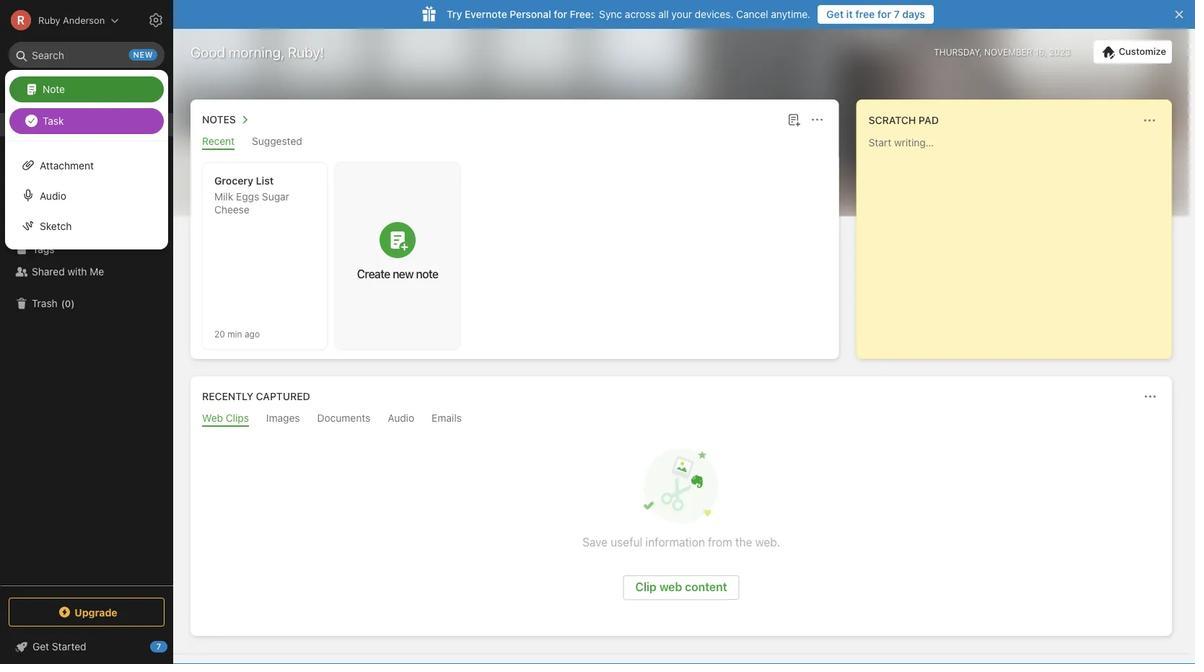 Task type: locate. For each thing, give the bounding box(es) containing it.
1 vertical spatial )
[[71, 298, 75, 309]]

upgrade
[[75, 607, 117, 619]]

notes button
[[199, 111, 253, 128]]

the
[[735, 536, 752, 550]]

recent tab panel
[[191, 150, 839, 359]]

( for notes
[[63, 165, 67, 176]]

tab list
[[193, 135, 836, 150], [193, 413, 1169, 427]]

settings image
[[147, 12, 165, 29]]

new inside search field
[[133, 50, 153, 60]]

1 horizontal spatial audio
[[388, 413, 414, 424]]

tab list for notes
[[193, 135, 836, 150]]

tree
[[0, 113, 173, 585]]

1 vertical spatial get
[[32, 641, 49, 653]]

1 vertical spatial new
[[393, 267, 414, 281]]

1 horizontal spatial notes
[[202, 114, 236, 126]]

save
[[583, 536, 608, 550]]

notes inside button
[[202, 114, 236, 126]]

7 left days
[[894, 8, 900, 20]]

across
[[625, 8, 656, 20]]

notes
[[202, 114, 236, 126], [32, 165, 59, 177]]

notes up tasks
[[32, 165, 59, 177]]

0 vertical spatial 7
[[894, 8, 900, 20]]

1 horizontal spatial 7
[[894, 8, 900, 20]]

notes up recent
[[202, 114, 236, 126]]

audio down notes ( 1 )
[[40, 190, 66, 202]]

for left "free:"
[[554, 8, 567, 20]]

) right trash
[[71, 298, 75, 309]]

new button
[[9, 76, 165, 102]]

create new note
[[357, 267, 438, 281]]

thursday,
[[934, 47, 982, 57]]

scratch pad button
[[866, 112, 939, 129]]

attachment
[[40, 159, 94, 171]]

0 horizontal spatial new
[[133, 50, 153, 60]]

for right free
[[878, 8, 891, 20]]

audio
[[40, 190, 66, 202], [388, 413, 414, 424]]

2 ) from the top
[[71, 298, 75, 309]]

save useful information from the web.
[[583, 536, 780, 550]]

0 vertical spatial tab list
[[193, 135, 836, 150]]

new inside button
[[393, 267, 414, 281]]

web clips tab
[[202, 413, 249, 427]]

Account field
[[0, 6, 119, 35]]

from
[[708, 536, 732, 550]]

1 vertical spatial 7
[[156, 643, 161, 652]]

1 horizontal spatial get
[[827, 8, 844, 20]]

new
[[32, 83, 53, 95]]

( inside trash ( 0 )
[[61, 298, 65, 309]]

recently captured button
[[199, 388, 310, 406]]

get inside help and learning task checklist field
[[32, 641, 49, 653]]

customize button
[[1094, 40, 1172, 64]]

tab list for recently captured
[[193, 413, 1169, 427]]

1 ) from the top
[[71, 165, 75, 176]]

shared with me
[[32, 266, 104, 278]]

(
[[63, 165, 67, 176], [61, 298, 65, 309]]

recently captured
[[202, 391, 310, 403]]

new left note
[[393, 267, 414, 281]]

0 vertical spatial notes
[[202, 114, 236, 126]]

trash
[[32, 298, 58, 310]]

)
[[71, 165, 75, 176], [71, 298, 75, 309]]

new search field
[[19, 42, 157, 68]]

sugar
[[262, 191, 289, 203]]

thursday, november 16, 2023
[[934, 47, 1071, 57]]

personal
[[510, 8, 551, 20]]

recent tab
[[202, 135, 235, 150]]

it
[[846, 8, 853, 20]]

1 for from the left
[[554, 8, 567, 20]]

note
[[416, 267, 438, 281]]

scratch pad
[[869, 114, 939, 126]]

attachment button
[[5, 150, 168, 180]]

) inside notes ( 1 )
[[71, 165, 75, 176]]

get left it
[[827, 8, 844, 20]]

Help and Learning task checklist field
[[0, 636, 173, 659]]

task button
[[9, 108, 164, 134]]

Start writing… text field
[[869, 136, 1171, 347]]

shared
[[32, 266, 65, 278]]

more actions image
[[809, 111, 826, 128], [1141, 112, 1158, 129], [1142, 388, 1159, 406]]

1 vertical spatial audio
[[388, 413, 414, 424]]

0 vertical spatial (
[[63, 165, 67, 176]]

recently
[[202, 391, 253, 403]]

1 vertical spatial notes
[[32, 165, 59, 177]]

7 left click to collapse icon on the bottom
[[156, 643, 161, 652]]

audio tab
[[388, 413, 414, 427]]

notebooks link
[[0, 214, 173, 237]]

1 horizontal spatial for
[[878, 8, 891, 20]]

0 horizontal spatial get
[[32, 641, 49, 653]]

grocery
[[214, 175, 253, 187]]

0 vertical spatial new
[[133, 50, 153, 60]]

content
[[685, 581, 727, 594]]

16,
[[1035, 47, 1047, 57]]

tab list containing web clips
[[193, 413, 1169, 427]]

0 horizontal spatial 7
[[156, 643, 161, 652]]

new down settings image in the left top of the page
[[133, 50, 153, 60]]

for inside button
[[878, 8, 891, 20]]

upgrade button
[[9, 598, 165, 627]]

for
[[554, 8, 567, 20], [878, 8, 891, 20]]

grocery list milk eggs sugar cheese
[[214, 175, 289, 216]]

1 horizontal spatial new
[[393, 267, 414, 281]]

clip web content
[[635, 581, 727, 594]]

1 vertical spatial (
[[61, 298, 65, 309]]

More actions field
[[807, 110, 828, 130], [1140, 110, 1160, 131], [1140, 387, 1161, 407]]

tab list containing recent
[[193, 135, 836, 150]]

audio left emails
[[388, 413, 414, 424]]

get it free for 7 days
[[827, 8, 925, 20]]

1 vertical spatial tab list
[[193, 413, 1169, 427]]

1 tab list from the top
[[193, 135, 836, 150]]

expand notebooks image
[[4, 220, 15, 232]]

tasks
[[32, 188, 58, 200]]

7 inside get it free for 7 days button
[[894, 8, 900, 20]]

emails
[[432, 413, 462, 424]]

0 horizontal spatial for
[[554, 8, 567, 20]]

0 horizontal spatial audio
[[40, 190, 66, 202]]

( inside notes ( 1 )
[[63, 165, 67, 176]]

ago
[[245, 329, 260, 339]]

2 tab list from the top
[[193, 413, 1169, 427]]

free:
[[570, 8, 594, 20]]

audio inside button
[[40, 190, 66, 202]]

7
[[894, 8, 900, 20], [156, 643, 161, 652]]

get
[[827, 8, 844, 20], [32, 641, 49, 653]]

try evernote personal for free: sync across all your devices. cancel anytime.
[[447, 8, 811, 20]]

0 vertical spatial )
[[71, 165, 75, 176]]

new
[[133, 50, 153, 60], [393, 267, 414, 281]]

cheese
[[214, 204, 250, 216]]

) up the tasks "button"
[[71, 165, 75, 176]]

get inside get it free for 7 days button
[[827, 8, 844, 20]]

notes for notes
[[202, 114, 236, 126]]

get left started
[[32, 641, 49, 653]]

0 vertical spatial get
[[827, 8, 844, 20]]

) inside trash ( 0 )
[[71, 298, 75, 309]]

0 horizontal spatial notes
[[32, 165, 59, 177]]

1
[[67, 165, 71, 176]]

tags
[[32, 243, 54, 255]]

eggs
[[236, 191, 259, 203]]

2 for from the left
[[878, 8, 891, 20]]

ruby anderson
[[38, 15, 105, 26]]

0 vertical spatial audio
[[40, 190, 66, 202]]

notes ( 1 )
[[32, 165, 75, 177]]



Task type: describe. For each thing, give the bounding box(es) containing it.
clip web content button
[[623, 576, 740, 601]]

note
[[43, 83, 65, 95]]

web
[[202, 413, 223, 424]]

sketch
[[40, 220, 72, 232]]

create
[[357, 267, 390, 281]]

home link
[[0, 113, 173, 136]]

notes for notes ( 1 )
[[32, 165, 59, 177]]

useful
[[611, 536, 643, 550]]

documents
[[317, 413, 370, 424]]

note creation menu element
[[9, 74, 164, 137]]

devices.
[[695, 8, 734, 20]]

for for free:
[[554, 8, 567, 20]]

tags button
[[0, 237, 173, 261]]

suggested tab
[[252, 135, 302, 150]]

captured
[[256, 391, 310, 403]]

sketch button
[[5, 211, 168, 241]]

days
[[902, 8, 925, 20]]

click to collapse image
[[168, 638, 179, 655]]

web clips
[[202, 413, 249, 424]]

ruby
[[38, 15, 60, 26]]

for for 7
[[878, 8, 891, 20]]

0
[[65, 298, 71, 309]]

clip
[[635, 581, 657, 594]]

shared with me link
[[0, 261, 173, 284]]

morning,
[[229, 43, 284, 60]]

more actions image for scratch pad
[[1141, 112, 1158, 129]]

web clips tab panel
[[191, 427, 1172, 637]]

more actions field for scratch pad
[[1140, 110, 1160, 131]]

list
[[256, 175, 274, 187]]

anderson
[[63, 15, 105, 26]]

get for get it free for 7 days
[[827, 8, 844, 20]]

ruby!
[[288, 43, 324, 60]]

create new note button
[[336, 163, 460, 349]]

recent
[[202, 135, 235, 147]]

me
[[90, 266, 104, 278]]

2023
[[1049, 47, 1071, 57]]

) for notes
[[71, 165, 75, 176]]

suggested
[[252, 135, 302, 147]]

tree containing home
[[0, 113, 173, 585]]

clips
[[226, 413, 249, 424]]

home
[[32, 119, 59, 131]]

free
[[856, 8, 875, 20]]

) for trash
[[71, 298, 75, 309]]

all
[[658, 8, 669, 20]]

( for trash
[[61, 298, 65, 309]]

get for get started
[[32, 641, 49, 653]]

scratch
[[869, 114, 916, 126]]

task
[[43, 115, 64, 126]]

information
[[646, 536, 705, 550]]

get started
[[32, 641, 86, 653]]

web
[[660, 581, 682, 594]]

try
[[447, 8, 462, 20]]

with
[[67, 266, 87, 278]]

audio button
[[5, 180, 168, 211]]

documents tab
[[317, 413, 370, 427]]

note button
[[9, 77, 164, 102]]

customize
[[1119, 46, 1166, 57]]

web.
[[755, 536, 780, 550]]

emails tab
[[432, 413, 462, 427]]

get it free for 7 days button
[[818, 5, 934, 24]]

images
[[266, 413, 300, 424]]

Search text field
[[19, 42, 154, 68]]

evernote
[[465, 8, 507, 20]]

7 inside help and learning task checklist field
[[156, 643, 161, 652]]

notebooks
[[32, 220, 83, 232]]

cancel
[[736, 8, 768, 20]]

your
[[672, 8, 692, 20]]

sync
[[599, 8, 622, 20]]

anytime.
[[771, 8, 811, 20]]

20 min ago
[[214, 329, 260, 339]]

milk
[[214, 191, 233, 203]]

good
[[191, 43, 225, 60]]

good morning, ruby!
[[191, 43, 324, 60]]

more actions image for recently captured
[[1142, 388, 1159, 406]]

20
[[214, 329, 225, 339]]

trash ( 0 )
[[32, 298, 75, 310]]

images tab
[[266, 413, 300, 427]]

pad
[[919, 114, 939, 126]]

november
[[985, 47, 1033, 57]]

more actions field for recently captured
[[1140, 387, 1161, 407]]

tasks button
[[0, 183, 173, 206]]

started
[[52, 641, 86, 653]]



Task type: vqa. For each thing, say whether or not it's contained in the screenshot.
upgrade link
no



